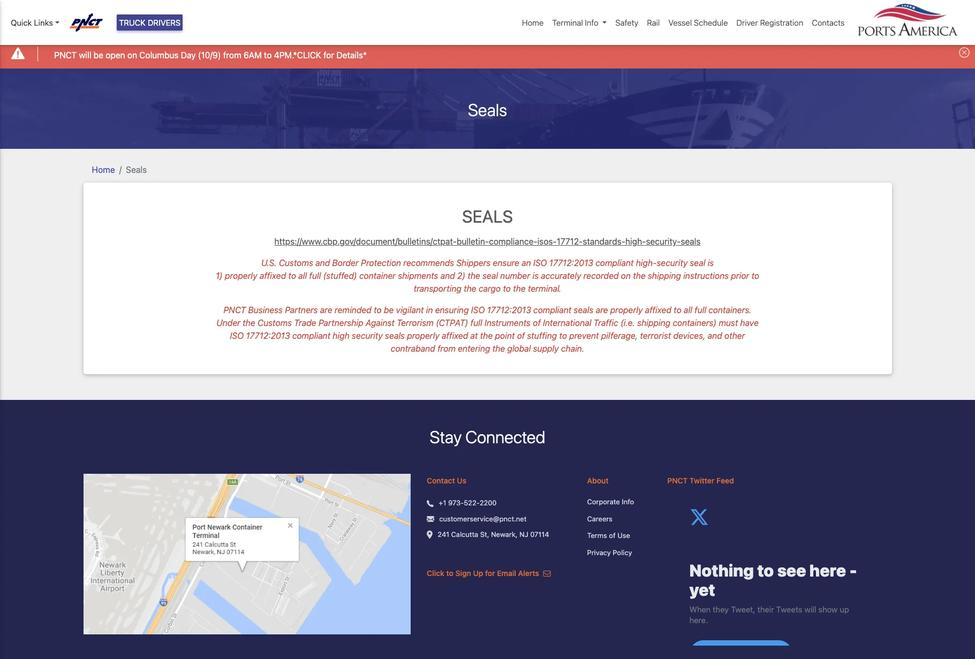 Task type: locate. For each thing, give the bounding box(es) containing it.
be inside pnct business partners are reminded to be vigilant in ensuring iso 17712:2013 compliant seals are properly affixed to all full containers. under the customs trade partnership against terrorism (ctpat) full instruments of international traffic (i.e. shipping containers)              must have iso 17712:2013 compliant high security seals properly affixed at the point of stuffing to prevent pilferage, terrorist devices,              and other contraband from entering the global supply chain.
[[384, 305, 394, 315]]

1 horizontal spatial 17712:2013
[[487, 305, 532, 315]]

to up "containers)"
[[674, 305, 682, 315]]

terminal info
[[553, 18, 599, 27]]

17712-
[[557, 237, 583, 247]]

2 horizontal spatial of
[[610, 532, 616, 540]]

protection
[[361, 258, 401, 268]]

1 horizontal spatial seals
[[574, 305, 594, 315]]

1 vertical spatial shipping
[[638, 318, 671, 328]]

to down the "number"
[[503, 284, 511, 294]]

registration
[[761, 18, 804, 27]]

2 vertical spatial affixed
[[442, 331, 469, 341]]

0 vertical spatial iso
[[534, 258, 547, 268]]

0 horizontal spatial security
[[352, 331, 383, 341]]

corporate
[[588, 498, 621, 507]]

on inside u.s. customs and border protection recommends shippers ensure an iso 17712:2013 compliant high-security seal is 1) properly affixed to all full (stuffed) container shipments and 2) the seal number is accurately recorded on the shipping instructions              prior to transporting the cargo to the terminal.
[[622, 271, 631, 281]]

privacy policy link
[[588, 548, 652, 559]]

an
[[522, 258, 531, 268]]

security
[[657, 258, 688, 268], [352, 331, 383, 341]]

0 vertical spatial high-
[[626, 237, 647, 247]]

pnct inside pnct business partners are reminded to be vigilant in ensuring iso 17712:2013 compliant seals are properly affixed to all full containers. under the customs trade partnership against terrorism (ctpat) full instruments of international traffic (i.e. shipping containers)              must have iso 17712:2013 compliant high security seals properly affixed at the point of stuffing to prevent pilferage, terrorist devices,              and other contraband from entering the global supply chain.
[[224, 305, 246, 315]]

info up "careers" link
[[622, 498, 635, 507]]

high- inside u.s. customs and border protection recommends shippers ensure an iso 17712:2013 compliant high-security seal is 1) properly affixed to all full (stuffed) container shipments and 2) the seal number is accurately recorded on the shipping instructions              prior to transporting the cargo to the terminal.
[[636, 258, 657, 268]]

to right 6am
[[264, 50, 272, 60]]

seals up "international"
[[574, 305, 594, 315]]

2 horizontal spatial pnct
[[668, 477, 688, 486]]

0 vertical spatial all
[[299, 271, 307, 281]]

full up at
[[471, 318, 483, 328]]

pnct left twitter
[[668, 477, 688, 486]]

of up stuffing
[[533, 318, 541, 328]]

seal up cargo
[[483, 271, 498, 281]]

properly down terrorism
[[407, 331, 440, 341]]

0 horizontal spatial full
[[309, 271, 321, 281]]

seals
[[681, 237, 701, 247], [574, 305, 594, 315], [385, 331, 405, 341]]

info
[[586, 18, 599, 27], [622, 498, 635, 507]]

6am
[[244, 50, 262, 60]]

are
[[320, 305, 333, 315], [596, 305, 609, 315]]

ensure
[[493, 258, 520, 268]]

1 vertical spatial security
[[352, 331, 383, 341]]

close image
[[960, 47, 971, 58]]

for right up
[[486, 569, 496, 578]]

1 horizontal spatial on
[[622, 271, 631, 281]]

home
[[523, 18, 544, 27], [92, 165, 115, 175]]

at
[[471, 331, 478, 341]]

under
[[217, 318, 241, 328]]

2 horizontal spatial seals
[[681, 237, 701, 247]]

customs inside pnct business partners are reminded to be vigilant in ensuring iso 17712:2013 compliant seals are properly affixed to all full containers. under the customs trade partnership against terrorism (ctpat) full instruments of international traffic (i.e. shipping containers)              must have iso 17712:2013 compliant high security seals properly affixed at the point of stuffing to prevent pilferage, terrorist devices,              and other contraband from entering the global supply chain.
[[258, 318, 292, 328]]

0 vertical spatial and
[[316, 258, 330, 268]]

1 horizontal spatial are
[[596, 305, 609, 315]]

of up global
[[518, 331, 525, 341]]

1 horizontal spatial seal
[[691, 258, 706, 268]]

security down security-
[[657, 258, 688, 268]]

are up partnership
[[320, 305, 333, 315]]

stay
[[430, 427, 462, 448]]

compliant
[[596, 258, 634, 268], [534, 305, 572, 315], [293, 331, 331, 341]]

0 vertical spatial for
[[324, 50, 335, 60]]

shipping up the terrorist
[[638, 318, 671, 328]]

0 horizontal spatial from
[[223, 50, 242, 60]]

for left details*
[[324, 50, 335, 60]]

shipping for instructions
[[648, 271, 682, 281]]

home link
[[518, 12, 548, 33], [92, 165, 115, 175]]

stay connected
[[430, 427, 546, 448]]

customs right u.s.
[[279, 258, 313, 268]]

1 horizontal spatial be
[[384, 305, 394, 315]]

17712:2013
[[550, 258, 594, 268], [487, 305, 532, 315], [246, 331, 290, 341]]

to right prior
[[752, 271, 760, 281]]

0 horizontal spatial are
[[320, 305, 333, 315]]

all up partners
[[299, 271, 307, 281]]

the right 2)
[[468, 271, 481, 281]]

0 horizontal spatial affixed
[[260, 271, 286, 281]]

is up instructions
[[708, 258, 715, 268]]

be up against
[[384, 305, 394, 315]]

17712:2013 up "instruments"
[[487, 305, 532, 315]]

rail
[[648, 18, 660, 27]]

2 vertical spatial 17712:2013
[[246, 331, 290, 341]]

properly right 1)
[[225, 271, 258, 281]]

careers link
[[588, 514, 652, 525]]

customs down business
[[258, 318, 292, 328]]

1 vertical spatial customs
[[258, 318, 292, 328]]

1 horizontal spatial pnct
[[224, 305, 246, 315]]

of
[[533, 318, 541, 328], [518, 331, 525, 341], [610, 532, 616, 540]]

iso down the under
[[230, 331, 244, 341]]

2 vertical spatial compliant
[[293, 331, 331, 341]]

entering
[[458, 344, 491, 354]]

1 horizontal spatial compliant
[[534, 305, 572, 315]]

vessel
[[669, 18, 693, 27]]

2 vertical spatial and
[[708, 331, 723, 341]]

0 horizontal spatial seal
[[483, 271, 498, 281]]

2 horizontal spatial and
[[708, 331, 723, 341]]

shipping inside u.s. customs and border protection recommends shippers ensure an iso 17712:2013 compliant high-security seal is 1) properly affixed to all full (stuffed) container shipments and 2) the seal number is accurately recorded on the shipping instructions              prior to transporting the cargo to the terminal.
[[648, 271, 682, 281]]

the
[[468, 271, 481, 281], [634, 271, 646, 281], [464, 284, 477, 294], [513, 284, 526, 294], [243, 318, 256, 328], [481, 331, 493, 341], [493, 344, 505, 354]]

twitter
[[690, 477, 715, 486]]

up
[[474, 569, 484, 578]]

1 horizontal spatial affixed
[[442, 331, 469, 341]]

affixed inside u.s. customs and border protection recommends shippers ensure an iso 17712:2013 compliant high-security seal is 1) properly affixed to all full (stuffed) container shipments and 2) the seal number is accurately recorded on the shipping instructions              prior to transporting the cargo to the terminal.
[[260, 271, 286, 281]]

recommends
[[404, 258, 455, 268]]

1 vertical spatial on
[[622, 271, 631, 281]]

0 horizontal spatial info
[[586, 18, 599, 27]]

2 horizontal spatial properly
[[611, 305, 643, 315]]

0 vertical spatial home
[[523, 18, 544, 27]]

and left 2)
[[441, 271, 455, 281]]

and inside pnct business partners are reminded to be vigilant in ensuring iso 17712:2013 compliant seals are properly affixed to all full containers. under the customs trade partnership against terrorism (ctpat) full instruments of international traffic (i.e. shipping containers)              must have iso 17712:2013 compliant high security seals properly affixed at the point of stuffing to prevent pilferage, terrorist devices,              and other contraband from entering the global supply chain.
[[708, 331, 723, 341]]

affixed
[[260, 271, 286, 281], [646, 305, 672, 315], [442, 331, 469, 341]]

2 horizontal spatial compliant
[[596, 258, 634, 268]]

vessel schedule link
[[665, 12, 733, 33]]

0 vertical spatial from
[[223, 50, 242, 60]]

compliant down trade
[[293, 331, 331, 341]]

1 vertical spatial info
[[622, 498, 635, 507]]

0 horizontal spatial pnct
[[54, 50, 77, 60]]

affixed up the terrorist
[[646, 305, 672, 315]]

transporting
[[414, 284, 462, 294]]

iso down cargo
[[471, 305, 485, 315]]

chain.
[[562, 344, 585, 354]]

2 are from the left
[[596, 305, 609, 315]]

seal
[[691, 258, 706, 268], [483, 271, 498, 281]]

1 horizontal spatial security
[[657, 258, 688, 268]]

all up "containers)"
[[684, 305, 693, 315]]

0 vertical spatial compliant
[[596, 258, 634, 268]]

(stuffed)
[[323, 271, 357, 281]]

from left 6am
[[223, 50, 242, 60]]

envelope o image
[[544, 570, 551, 578]]

and up (stuffed)
[[316, 258, 330, 268]]

contacts link
[[808, 12, 850, 33]]

affixed down (ctpat)
[[442, 331, 469, 341]]

1 vertical spatial pnct
[[224, 305, 246, 315]]

containers.
[[709, 305, 752, 315]]

cargo
[[479, 284, 501, 294]]

connected
[[466, 427, 546, 448]]

to up partners
[[289, 271, 296, 281]]

0 horizontal spatial all
[[299, 271, 307, 281]]

2 horizontal spatial full
[[695, 305, 707, 315]]

terms of use
[[588, 532, 631, 540]]

1 horizontal spatial from
[[438, 344, 456, 354]]

against
[[366, 318, 395, 328]]

pnct inside alert
[[54, 50, 77, 60]]

is up terminal.
[[533, 271, 539, 281]]

1 vertical spatial for
[[486, 569, 496, 578]]

1 horizontal spatial and
[[441, 271, 455, 281]]

0 vertical spatial info
[[586, 18, 599, 27]]

17712:2013 down business
[[246, 331, 290, 341]]

properly
[[225, 271, 258, 281], [611, 305, 643, 315], [407, 331, 440, 341]]

0 horizontal spatial is
[[533, 271, 539, 281]]

https://www.cbp.gov/document/bulletins/ctpat-
[[275, 237, 457, 247]]

1 horizontal spatial properly
[[407, 331, 440, 341]]

+1
[[439, 499, 447, 508]]

info right terminal
[[586, 18, 599, 27]]

0 vertical spatial on
[[128, 50, 137, 60]]

terrorist
[[641, 331, 672, 341]]

0 vertical spatial affixed
[[260, 271, 286, 281]]

0 horizontal spatial iso
[[230, 331, 244, 341]]

affixed down u.s.
[[260, 271, 286, 281]]

1 vertical spatial compliant
[[534, 305, 572, 315]]

on right recorded
[[622, 271, 631, 281]]

corporate info link
[[588, 498, 652, 508]]

is
[[708, 258, 715, 268], [533, 271, 539, 281]]

1 horizontal spatial all
[[684, 305, 693, 315]]

2 horizontal spatial iso
[[534, 258, 547, 268]]

+1 973-522-2200
[[439, 499, 497, 508]]

terminal
[[553, 18, 583, 27]]

(10/9)
[[198, 50, 221, 60]]

seal up instructions
[[691, 258, 706, 268]]

on right open
[[128, 50, 137, 60]]

on inside pnct will be open on columbus day (10/9) from 6am to 4pm.*click for details* link
[[128, 50, 137, 60]]

pnct
[[54, 50, 77, 60], [224, 305, 246, 315], [668, 477, 688, 486]]

0 vertical spatial properly
[[225, 271, 258, 281]]

0 horizontal spatial seals
[[385, 331, 405, 341]]

0 vertical spatial 17712:2013
[[550, 258, 594, 268]]

compliant up "international"
[[534, 305, 572, 315]]

newark,
[[491, 531, 518, 539]]

are up traffic
[[596, 305, 609, 315]]

full left (stuffed)
[[309, 271, 321, 281]]

1 vertical spatial seals
[[574, 305, 594, 315]]

all inside u.s. customs and border protection recommends shippers ensure an iso 17712:2013 compliant high-security seal is 1) properly affixed to all full (stuffed) container shipments and 2) the seal number is accurately recorded on the shipping instructions              prior to transporting the cargo to the terminal.
[[299, 271, 307, 281]]

0 vertical spatial customs
[[279, 258, 313, 268]]

be right will
[[94, 50, 103, 60]]

0 vertical spatial pnct
[[54, 50, 77, 60]]

0 horizontal spatial be
[[94, 50, 103, 60]]

1 vertical spatial of
[[518, 331, 525, 341]]

customs inside u.s. customs and border protection recommends shippers ensure an iso 17712:2013 compliant high-security seal is 1) properly affixed to all full (stuffed) container shipments and 2) the seal number is accurately recorded on the shipping instructions              prior to transporting the cargo to the terminal.
[[279, 258, 313, 268]]

0 horizontal spatial properly
[[225, 271, 258, 281]]

of left use
[[610, 532, 616, 540]]

shipping down security-
[[648, 271, 682, 281]]

pnct for business
[[224, 305, 246, 315]]

partners
[[285, 305, 318, 315]]

0 horizontal spatial 17712:2013
[[246, 331, 290, 341]]

17712:2013 inside u.s. customs and border protection recommends shippers ensure an iso 17712:2013 compliant high-security seal is 1) properly affixed to all full (stuffed) container shipments and 2) the seal number is accurately recorded on the shipping instructions              prior to transporting the cargo to the terminal.
[[550, 258, 594, 268]]

1 vertical spatial from
[[438, 344, 456, 354]]

1 vertical spatial is
[[533, 271, 539, 281]]

1 horizontal spatial of
[[533, 318, 541, 328]]

seals down against
[[385, 331, 405, 341]]

0 vertical spatial of
[[533, 318, 541, 328]]

shipping inside pnct business partners are reminded to be vigilant in ensuring iso 17712:2013 compliant seals are properly affixed to all full containers. under the customs trade partnership against terrorism (ctpat) full instruments of international traffic (i.e. shipping containers)              must have iso 17712:2013 compliant high security seals properly affixed at the point of stuffing to prevent pilferage, terrorist devices,              and other contraband from entering the global supply chain.
[[638, 318, 671, 328]]

terms of use link
[[588, 531, 652, 542]]

seals up instructions
[[681, 237, 701, 247]]

0 vertical spatial seals
[[681, 237, 701, 247]]

241 calcutta st, newark, nj 07114 link
[[438, 530, 550, 541]]

compliant up recorded
[[596, 258, 634, 268]]

from down (ctpat)
[[438, 344, 456, 354]]

all
[[299, 271, 307, 281], [684, 305, 693, 315]]

1 vertical spatial and
[[441, 271, 455, 281]]

shipping
[[648, 271, 682, 281], [638, 318, 671, 328]]

u.s.
[[261, 258, 277, 268]]

security down against
[[352, 331, 383, 341]]

properly up (i.e.
[[611, 305, 643, 315]]

0 horizontal spatial on
[[128, 50, 137, 60]]

security inside pnct business partners are reminded to be vigilant in ensuring iso 17712:2013 compliant seals are properly affixed to all full containers. under the customs trade partnership against terrorism (ctpat) full instruments of international traffic (i.e. shipping containers)              must have iso 17712:2013 compliant high security seals properly affixed at the point of stuffing to prevent pilferage, terrorist devices,              and other contraband from entering the global supply chain.
[[352, 331, 383, 341]]

to up against
[[374, 305, 382, 315]]

full up "containers)"
[[695, 305, 707, 315]]

pnct will be open on columbus day (10/9) from 6am to 4pm.*click for details*
[[54, 50, 367, 60]]

compliant inside u.s. customs and border protection recommends shippers ensure an iso 17712:2013 compliant high-security seal is 1) properly affixed to all full (stuffed) container shipments and 2) the seal number is accurately recorded on the shipping instructions              prior to transporting the cargo to the terminal.
[[596, 258, 634, 268]]

prevent
[[570, 331, 599, 341]]

1 horizontal spatial info
[[622, 498, 635, 507]]

ensuring
[[435, 305, 469, 315]]

1 horizontal spatial is
[[708, 258, 715, 268]]

1 vertical spatial be
[[384, 305, 394, 315]]

stuffing
[[528, 331, 557, 341]]

from inside pnct business partners are reminded to be vigilant in ensuring iso 17712:2013 compliant seals are properly affixed to all full containers. under the customs trade partnership against terrorism (ctpat) full instruments of international traffic (i.e. shipping containers)              must have iso 17712:2013 compliant high security seals properly affixed at the point of stuffing to prevent pilferage, terrorist devices,              and other contraband from entering the global supply chain.
[[438, 344, 456, 354]]

pnct up the under
[[224, 305, 246, 315]]

partnership
[[319, 318, 364, 328]]

0 horizontal spatial and
[[316, 258, 330, 268]]

day
[[181, 50, 196, 60]]

17712:2013 up accurately
[[550, 258, 594, 268]]

contact
[[427, 477, 455, 486]]

iso inside u.s. customs and border protection recommends shippers ensure an iso 17712:2013 compliant high-security seal is 1) properly affixed to all full (stuffed) container shipments and 2) the seal number is accurately recorded on the shipping instructions              prior to transporting the cargo to the terminal.
[[534, 258, 547, 268]]

pnct left will
[[54, 50, 77, 60]]

iso right an
[[534, 258, 547, 268]]

full
[[309, 271, 321, 281], [695, 305, 707, 315], [471, 318, 483, 328]]

2 horizontal spatial 17712:2013
[[550, 258, 594, 268]]

safety link
[[612, 12, 643, 33]]

info for terminal info
[[586, 18, 599, 27]]

details*
[[337, 50, 367, 60]]

0 vertical spatial be
[[94, 50, 103, 60]]

international
[[543, 318, 592, 328]]

and down must
[[708, 331, 723, 341]]

1 vertical spatial full
[[695, 305, 707, 315]]

0 horizontal spatial home
[[92, 165, 115, 175]]



Task type: describe. For each thing, give the bounding box(es) containing it.
instructions
[[684, 271, 729, 281]]

alerts
[[519, 569, 540, 578]]

must
[[719, 318, 739, 328]]

(i.e.
[[621, 318, 636, 328]]

1 vertical spatial seal
[[483, 271, 498, 281]]

security inside u.s. customs and border protection recommends shippers ensure an iso 17712:2013 compliant high-security seal is 1) properly affixed to all full (stuffed) container shipments and 2) the seal number is accurately recorded on the shipping instructions              prior to transporting the cargo to the terminal.
[[657, 258, 688, 268]]

other
[[725, 331, 746, 341]]

business
[[248, 305, 283, 315]]

4pm.*click
[[274, 50, 322, 60]]

0 horizontal spatial of
[[518, 331, 525, 341]]

0 vertical spatial is
[[708, 258, 715, 268]]

click
[[427, 569, 445, 578]]

the right the under
[[243, 318, 256, 328]]

1 vertical spatial properly
[[611, 305, 643, 315]]

driver registration
[[737, 18, 804, 27]]

be inside alert
[[94, 50, 103, 60]]

terminal.
[[528, 284, 562, 294]]

the down the "number"
[[513, 284, 526, 294]]

0 vertical spatial seals
[[468, 99, 508, 120]]

prior
[[732, 271, 750, 281]]

open
[[106, 50, 125, 60]]

have
[[741, 318, 759, 328]]

to down "international"
[[560, 331, 568, 341]]

2 horizontal spatial affixed
[[646, 305, 672, 315]]

truck drivers
[[119, 18, 181, 27]]

high
[[333, 331, 350, 341]]

contraband
[[391, 344, 436, 354]]

pnct will be open on columbus day (10/9) from 6am to 4pm.*click for details* alert
[[0, 39, 976, 68]]

1 horizontal spatial home link
[[518, 12, 548, 33]]

click to sign up for email alerts
[[427, 569, 542, 578]]

containers)
[[673, 318, 717, 328]]

2 vertical spatial iso
[[230, 331, 244, 341]]

from inside alert
[[223, 50, 242, 60]]

https://www.cbp.gov/document/bulletins/ctpat-bulletin-compliance-isos-17712-standards-high-security-seals
[[275, 237, 701, 247]]

2200
[[480, 499, 497, 508]]

bulletin-
[[457, 237, 489, 247]]

to inside alert
[[264, 50, 272, 60]]

privacy policy
[[588, 549, 633, 557]]

safety
[[616, 18, 639, 27]]

container
[[360, 271, 396, 281]]

0 horizontal spatial compliant
[[293, 331, 331, 341]]

will
[[79, 50, 91, 60]]

standards-
[[583, 237, 626, 247]]

1 vertical spatial seals
[[126, 165, 147, 175]]

info for corporate info
[[622, 498, 635, 507]]

(ctpat)
[[436, 318, 469, 328]]

the right recorded
[[634, 271, 646, 281]]

border
[[333, 258, 359, 268]]

careers
[[588, 515, 613, 524]]

properly inside u.s. customs and border protection recommends shippers ensure an iso 17712:2013 compliant high-security seal is 1) properly affixed to all full (stuffed) container shipments and 2) the seal number is accurately recorded on the shipping instructions              prior to transporting the cargo to the terminal.
[[225, 271, 258, 281]]

522-
[[464, 499, 480, 508]]

columbus
[[139, 50, 179, 60]]

pilferage,
[[602, 331, 638, 341]]

supply
[[534, 344, 559, 354]]

schedule
[[695, 18, 729, 27]]

quick
[[11, 18, 32, 27]]

trade
[[294, 318, 317, 328]]

corporate info
[[588, 498, 635, 507]]

2 vertical spatial properly
[[407, 331, 440, 341]]

1)
[[216, 271, 223, 281]]

2 vertical spatial seals
[[463, 206, 513, 226]]

u.s. customs and border protection recommends shippers ensure an iso 17712:2013 compliant high-security seal is 1) properly affixed to all full (stuffed) container shipments and 2) the seal number is accurately recorded on the shipping instructions              prior to transporting the cargo to the terminal.
[[216, 258, 760, 294]]

1 vertical spatial home link
[[92, 165, 115, 175]]

1 horizontal spatial for
[[486, 569, 496, 578]]

terrorism
[[397, 318, 434, 328]]

click to sign up for email alerts link
[[427, 569, 551, 578]]

the down the point
[[493, 344, 505, 354]]

973-
[[449, 499, 464, 508]]

1 vertical spatial 17712:2013
[[487, 305, 532, 315]]

241
[[438, 531, 450, 539]]

shipping for containers)
[[638, 318, 671, 328]]

the down 2)
[[464, 284, 477, 294]]

privacy
[[588, 549, 611, 557]]

1 vertical spatial iso
[[471, 305, 485, 315]]

quick links
[[11, 18, 53, 27]]

pnct for will
[[54, 50, 77, 60]]

for inside alert
[[324, 50, 335, 60]]

truck drivers link
[[117, 14, 183, 31]]

2 vertical spatial seals
[[385, 331, 405, 341]]

use
[[618, 532, 631, 540]]

0 vertical spatial seal
[[691, 258, 706, 268]]

1 vertical spatial home
[[92, 165, 115, 175]]

calcutta
[[452, 531, 479, 539]]

links
[[34, 18, 53, 27]]

https://www.cbp.gov/document/bulletins/ctpat-bulletin-compliance-isos-17712-standards-high-security-seals link
[[275, 237, 701, 247]]

traffic
[[594, 318, 619, 328]]

1 are from the left
[[320, 305, 333, 315]]

2 vertical spatial of
[[610, 532, 616, 540]]

global
[[508, 344, 531, 354]]

home inside 'link'
[[523, 18, 544, 27]]

terms
[[588, 532, 608, 540]]

point
[[495, 331, 515, 341]]

instruments
[[485, 318, 531, 328]]

compliance-
[[489, 237, 538, 247]]

number
[[501, 271, 531, 281]]

drivers
[[148, 18, 181, 27]]

vigilant
[[396, 305, 424, 315]]

to left sign
[[447, 569, 454, 578]]

07114
[[531, 531, 550, 539]]

about
[[588, 477, 609, 486]]

email
[[498, 569, 517, 578]]

rail link
[[643, 12, 665, 33]]

devices,
[[674, 331, 706, 341]]

full inside u.s. customs and border protection recommends shippers ensure an iso 17712:2013 compliant high-security seal is 1) properly affixed to all full (stuffed) container shipments and 2) the seal number is accurately recorded on the shipping instructions              prior to transporting the cargo to the terminal.
[[309, 271, 321, 281]]

pnct business partners are reminded to be vigilant in ensuring iso 17712:2013 compliant seals are properly affixed to all full containers. under the customs trade partnership against terrorism (ctpat) full instruments of international traffic (i.e. shipping containers)              must have iso 17712:2013 compliant high security seals properly affixed at the point of stuffing to prevent pilferage, terrorist devices,              and other contraband from entering the global supply chain.
[[217, 305, 759, 354]]

the right at
[[481, 331, 493, 341]]

vessel schedule
[[669, 18, 729, 27]]

all inside pnct business partners are reminded to be vigilant in ensuring iso 17712:2013 compliant seals are properly affixed to all full containers. under the customs trade partnership against terrorism (ctpat) full instruments of international traffic (i.e. shipping containers)              must have iso 17712:2013 compliant high security seals properly affixed at the point of stuffing to prevent pilferage, terrorist devices,              and other contraband from entering the global supply chain.
[[684, 305, 693, 315]]

recorded
[[584, 271, 619, 281]]

nj
[[520, 531, 529, 539]]

security-
[[647, 237, 681, 247]]

truck
[[119, 18, 146, 27]]

1 horizontal spatial full
[[471, 318, 483, 328]]

pnct twitter feed
[[668, 477, 735, 486]]

pnct for twitter
[[668, 477, 688, 486]]

quick links link
[[11, 17, 59, 29]]

contact us
[[427, 477, 467, 486]]



Task type: vqa. For each thing, say whether or not it's contained in the screenshot.
811
no



